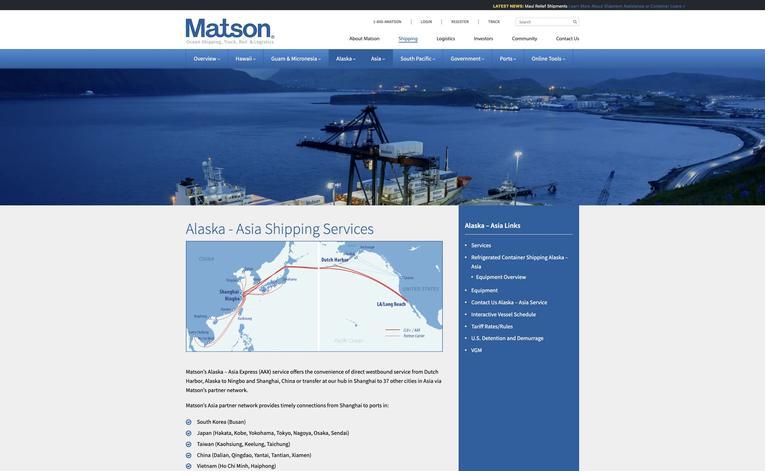 Task type: vqa. For each thing, say whether or not it's contained in the screenshot.
(AAX)
yes



Task type: describe. For each thing, give the bounding box(es) containing it.
2 matson's from the top
[[186, 387, 207, 394]]

japan
[[197, 429, 212, 437]]

u.s. detention and demurrage link
[[471, 335, 544, 342]]

&
[[287, 55, 290, 62]]

search image
[[573, 20, 577, 24]]

alaska inside refrigerated container shipping alaska – asia
[[549, 254, 564, 261]]

of
[[345, 368, 350, 376]]

yokohama,
[[249, 429, 275, 437]]

shanghai image
[[208, 255, 279, 326]]

xiamen)
[[292, 452, 311, 459]]

contact for contact us
[[556, 36, 573, 42]]

-
[[229, 219, 233, 238]]

1 vertical spatial china
[[197, 452, 211, 459]]

ningbo image
[[208, 261, 279, 332]]

about inside the top menu navigation
[[349, 36, 363, 42]]

tariff rates/rules link
[[471, 323, 513, 330]]

taiwan (kaohsiung, keelung, taichung)
[[197, 441, 290, 448]]

alaska link
[[336, 55, 356, 62]]

2 horizontal spatial to
[[377, 377, 382, 385]]

>
[[679, 3, 681, 9]]

shipment
[[600, 3, 618, 9]]

online tools
[[532, 55, 561, 62]]

about matson
[[349, 36, 380, 42]]

– inside matson's alaska – asia express (aax) service offers the convenience of direct westbound service from dutch harbor, alaska to ningbo and shanghai, china or transfer at our hub in shanghai to 37 other cities in asia via matson's partner network.
[[224, 368, 227, 376]]

micronesia
[[291, 55, 317, 62]]

1-800-4matson
[[373, 19, 401, 24]]

(kaohsiung,
[[215, 441, 244, 448]]

express
[[239, 368, 258, 376]]

south pacific
[[401, 55, 431, 62]]

1-800-4matson link
[[373, 19, 411, 24]]

demurrage
[[517, 335, 544, 342]]

china inside matson's alaska – asia express (aax) service offers the convenience of direct westbound service from dutch harbor, alaska to ningbo and shanghai, china or transfer at our hub in shanghai to 37 other cities in asia via matson's partner network.
[[281, 377, 295, 385]]

chi
[[228, 463, 235, 470]]

equipment overview link
[[476, 274, 526, 281]]

in:
[[383, 402, 389, 409]]

taichung)
[[267, 441, 290, 448]]

long beach image
[[377, 265, 448, 336]]

at
[[322, 377, 327, 385]]

service
[[530, 299, 547, 306]]

vietnam (ho chi minh, haiphong)
[[197, 463, 276, 470]]

ports
[[369, 402, 382, 409]]

interactive
[[471, 311, 497, 318]]

schedule
[[514, 311, 536, 318]]

2 in from the left
[[418, 377, 422, 385]]

hawaii
[[236, 55, 252, 62]]

equipment overview
[[476, 274, 526, 281]]

and inside alaska – asia links section
[[507, 335, 516, 342]]

contact us
[[556, 36, 579, 42]]

logistics
[[437, 36, 455, 42]]

asia left links
[[491, 221, 503, 230]]

us for contact us
[[574, 36, 579, 42]]

(aax)
[[259, 368, 271, 376]]

shipping inside the top menu navigation
[[399, 36, 418, 42]]

china (dalian, qingdao, yantai, tantian, xiamen)
[[197, 452, 311, 459]]

guam
[[271, 55, 286, 62]]

shipping link
[[389, 33, 427, 46]]

offers
[[290, 368, 304, 376]]

ports link
[[500, 55, 516, 62]]

asia link
[[371, 55, 385, 62]]

refrigerated container shipping alaska – asia link
[[471, 254, 568, 270]]

hub
[[337, 377, 347, 385]]

contact us link
[[547, 33, 579, 46]]

from inside matson's alaska – asia express (aax) service offers the convenience of direct westbound service from dutch harbor, alaska to ningbo and shanghai, china or transfer at our hub in shanghai to 37 other cities in asia via matson's partner network.
[[412, 368, 423, 376]]

online tools link
[[532, 55, 565, 62]]

network.
[[227, 387, 248, 394]]

dutch
[[424, 368, 438, 376]]

more
[[576, 3, 586, 9]]

vgm link
[[471, 347, 482, 354]]

via
[[435, 377, 442, 385]]

pacific
[[416, 55, 431, 62]]

connections
[[297, 402, 326, 409]]

0 horizontal spatial to
[[222, 377, 227, 385]]

matson's for matson's asia partner network provides timely connections from shanghai to ports in:
[[186, 402, 207, 409]]

0 horizontal spatial shipping
[[265, 219, 320, 238]]

maui
[[521, 3, 530, 9]]

south for south pacific
[[401, 55, 415, 62]]

japan (hakata, kobe, yokohama, tokyo, nagoya, osaka, sendai)
[[197, 429, 349, 437]]

tantian,
[[271, 452, 291, 459]]

register link
[[441, 19, 478, 24]]

login
[[421, 19, 432, 24]]

0 vertical spatial overview
[[194, 55, 216, 62]]

matson's for matson's alaska – asia express (aax) service offers the convenience of direct westbound service from dutch harbor, alaska to ningbo and shanghai, china or transfer at our hub in shanghai to 37 other cities in asia via matson's partner network.
[[186, 368, 207, 376]]

vgm
[[471, 347, 482, 354]]

blue matson logo with ocean, shipping, truck, rail and logistics written beneath it. image
[[186, 19, 275, 45]]

asia right - on the left
[[236, 219, 262, 238]]

south for south korea (busan)
[[197, 418, 211, 426]]

provides
[[259, 402, 279, 409]]

login link
[[411, 19, 441, 24]]

community
[[512, 36, 537, 42]]

0 horizontal spatial from
[[327, 402, 338, 409]]

interactive vessel schedule
[[471, 311, 536, 318]]

cities
[[404, 377, 417, 385]]

us for contact us alaska – asia service
[[491, 299, 497, 306]]

contact us alaska – asia service link
[[471, 299, 547, 306]]

refrigerated container shipping alaska – asia
[[471, 254, 568, 270]]

asia up "schedule"
[[519, 299, 529, 306]]

detention
[[482, 335, 506, 342]]

assistance
[[619, 3, 640, 9]]

matson's asia partner network provides timely connections from shanghai to ports in:
[[186, 402, 389, 409]]

overview link
[[194, 55, 220, 62]]

vietnam
[[197, 463, 217, 470]]

taiwan
[[197, 441, 214, 448]]

asia inside refrigerated container shipping alaska – asia
[[471, 263, 481, 270]]

guam & micronesia
[[271, 55, 317, 62]]

qingdao,
[[231, 452, 253, 459]]

online
[[532, 55, 548, 62]]



Task type: locate. For each thing, give the bounding box(es) containing it.
us inside alaska – asia links section
[[491, 299, 497, 306]]

1 vertical spatial and
[[246, 377, 255, 385]]

0 vertical spatial or
[[641, 3, 645, 9]]

rates/rules
[[485, 323, 513, 330]]

0 horizontal spatial container
[[502, 254, 525, 261]]

1 vertical spatial matson's
[[186, 387, 207, 394]]

0 vertical spatial and
[[507, 335, 516, 342]]

container up the equipment overview
[[502, 254, 525, 261]]

0 horizontal spatial overview
[[194, 55, 216, 62]]

latest news: maui relief shipments learn more about shipment assistance or container loans >
[[489, 3, 681, 9]]

equipment up equipment link
[[476, 274, 503, 281]]

in right 'cities'
[[418, 377, 422, 385]]

asia down about matson link
[[371, 55, 381, 62]]

0 horizontal spatial service
[[272, 368, 289, 376]]

– inside refrigerated container shipping alaska – asia
[[565, 254, 568, 261]]

1 horizontal spatial overview
[[504, 274, 526, 281]]

south korea (busan)
[[197, 418, 246, 426]]

harbor,
[[186, 377, 204, 385]]

to left 37
[[377, 377, 382, 385]]

1 vertical spatial container
[[502, 254, 525, 261]]

hawaii link
[[236, 55, 256, 62]]

1 vertical spatial about
[[349, 36, 363, 42]]

dutch harbor image
[[302, 227, 374, 299]]

matson ship at dutch harbor image
[[0, 58, 765, 205]]

services inside alaska – asia links section
[[471, 242, 491, 249]]

and
[[507, 335, 516, 342], [246, 377, 255, 385]]

contact inside the top menu navigation
[[556, 36, 573, 42]]

track link
[[478, 19, 500, 24]]

1 horizontal spatial contact
[[556, 36, 573, 42]]

loans
[[666, 3, 678, 9]]

equipment for equipment link
[[471, 287, 498, 294]]

container left 'loans'
[[646, 3, 665, 9]]

asia up ningbo
[[228, 368, 238, 376]]

ningbo
[[228, 377, 245, 385]]

contact up interactive
[[471, 299, 490, 306]]

1 vertical spatial services
[[471, 242, 491, 249]]

0 vertical spatial partner
[[208, 387, 226, 394]]

register
[[451, 19, 469, 24]]

about right more
[[587, 3, 599, 9]]

latest
[[489, 3, 505, 9]]

0 vertical spatial shipping
[[399, 36, 418, 42]]

u.s.
[[471, 335, 481, 342]]

about matson link
[[349, 33, 389, 46]]

from up 'cities'
[[412, 368, 423, 376]]

investors
[[474, 36, 493, 42]]

interactive vessel schedule link
[[471, 311, 536, 318]]

1 vertical spatial shanghai
[[340, 402, 362, 409]]

about
[[587, 3, 599, 9], [349, 36, 363, 42]]

shanghai,
[[256, 377, 280, 385]]

and down 'express'
[[246, 377, 255, 385]]

matson's
[[186, 368, 207, 376], [186, 387, 207, 394], [186, 402, 207, 409]]

1 vertical spatial or
[[296, 377, 301, 385]]

sendai)
[[331, 429, 349, 437]]

tariff
[[471, 323, 484, 330]]

kobe,
[[234, 429, 248, 437]]

to left ports at the left of page
[[363, 402, 368, 409]]

or
[[641, 3, 645, 9], [296, 377, 301, 385]]

track
[[488, 19, 500, 24]]

1 horizontal spatial or
[[641, 3, 645, 9]]

south up japan
[[197, 418, 211, 426]]

0 horizontal spatial or
[[296, 377, 301, 385]]

shanghai down direct on the bottom left
[[354, 377, 376, 385]]

yantai,
[[254, 452, 270, 459]]

shanghai inside matson's alaska – asia express (aax) service offers the convenience of direct westbound service from dutch harbor, alaska to ningbo and shanghai, china or transfer at our hub in shanghai to 37 other cities in asia via matson's partner network.
[[354, 377, 376, 385]]

overview inside alaska – asia links section
[[504, 274, 526, 281]]

1-
[[373, 19, 377, 24]]

keelung,
[[245, 441, 266, 448]]

3 matson's from the top
[[186, 402, 207, 409]]

timely
[[281, 402, 296, 409]]

network
[[238, 402, 258, 409]]

to left ningbo
[[222, 377, 227, 385]]

1 service from the left
[[272, 368, 289, 376]]

0 vertical spatial container
[[646, 3, 665, 9]]

1 horizontal spatial from
[[412, 368, 423, 376]]

to
[[222, 377, 227, 385], [377, 377, 382, 385], [363, 402, 368, 409]]

partner
[[208, 387, 226, 394], [219, 402, 237, 409]]

1 vertical spatial partner
[[219, 402, 237, 409]]

us up 'interactive vessel schedule'
[[491, 299, 497, 306]]

alaska services image
[[186, 241, 443, 352]]

contact inside alaska – asia links section
[[471, 299, 490, 306]]

other
[[390, 377, 403, 385]]

0 vertical spatial matson's
[[186, 368, 207, 376]]

from
[[412, 368, 423, 376], [327, 402, 338, 409]]

haiphong)
[[251, 463, 276, 470]]

0 horizontal spatial contact
[[471, 299, 490, 306]]

westbound
[[366, 368, 393, 376]]

u.s. detention and demurrage
[[471, 335, 544, 342]]

equipment down the equipment overview
[[471, 287, 498, 294]]

1 in from the left
[[348, 377, 353, 385]]

asia up korea
[[208, 402, 218, 409]]

partner up the south korea (busan)
[[219, 402, 237, 409]]

transfer
[[303, 377, 321, 385]]

1 vertical spatial equipment
[[471, 287, 498, 294]]

contact for contact us alaska – asia service
[[471, 299, 490, 306]]

0 vertical spatial from
[[412, 368, 423, 376]]

0 vertical spatial equipment
[[476, 274, 503, 281]]

1 horizontal spatial shipping
[[399, 36, 418, 42]]

refrigerated
[[471, 254, 501, 261]]

Search search field
[[516, 18, 579, 26]]

0 horizontal spatial south
[[197, 418, 211, 426]]

our
[[328, 377, 336, 385]]

partner left network.
[[208, 387, 226, 394]]

partner inside matson's alaska – asia express (aax) service offers the convenience of direct westbound service from dutch harbor, alaska to ningbo and shanghai, china or transfer at our hub in shanghai to 37 other cities in asia via matson's partner network.
[[208, 387, 226, 394]]

0 horizontal spatial in
[[348, 377, 353, 385]]

government link
[[451, 55, 484, 62]]

1 horizontal spatial container
[[646, 3, 665, 9]]

links
[[505, 221, 520, 230]]

learn
[[565, 3, 575, 9]]

news:
[[506, 3, 520, 9]]

1 horizontal spatial us
[[574, 36, 579, 42]]

and down rates/rules
[[507, 335, 516, 342]]

or down offers
[[296, 377, 301, 385]]

minh,
[[237, 463, 250, 470]]

us
[[574, 36, 579, 42], [491, 299, 497, 306]]

service up shanghai,
[[272, 368, 289, 376]]

0 vertical spatial services
[[323, 219, 374, 238]]

south pacific link
[[401, 55, 435, 62]]

None search field
[[516, 18, 579, 26]]

37
[[383, 377, 389, 385]]

south
[[401, 55, 415, 62], [197, 418, 211, 426]]

shanghai left ports at the left of page
[[340, 402, 362, 409]]

china down offers
[[281, 377, 295, 385]]

alaska – asia links section
[[451, 205, 587, 471]]

1 vertical spatial south
[[197, 418, 211, 426]]

0 horizontal spatial us
[[491, 299, 497, 306]]

1 horizontal spatial south
[[401, 55, 415, 62]]

800-
[[377, 19, 384, 24]]

(ho
[[218, 463, 226, 470]]

1 vertical spatial shipping
[[265, 219, 320, 238]]

or right assistance
[[641, 3, 645, 9]]

asia left via
[[423, 377, 433, 385]]

equipment for equipment overview
[[476, 274, 503, 281]]

in right hub
[[348, 377, 353, 385]]

0 vertical spatial shanghai
[[354, 377, 376, 385]]

0 horizontal spatial and
[[246, 377, 255, 385]]

0 vertical spatial south
[[401, 55, 415, 62]]

about left matson
[[349, 36, 363, 42]]

1 matson's from the top
[[186, 368, 207, 376]]

contact
[[556, 36, 573, 42], [471, 299, 490, 306]]

container inside refrigerated container shipping alaska – asia
[[502, 254, 525, 261]]

convenience
[[314, 368, 344, 376]]

1 horizontal spatial services
[[471, 242, 491, 249]]

1 horizontal spatial service
[[394, 368, 411, 376]]

logistics link
[[427, 33, 465, 46]]

1 vertical spatial us
[[491, 299, 497, 306]]

0 horizontal spatial china
[[197, 452, 211, 459]]

shipping inside refrigerated container shipping alaska – asia
[[526, 254, 548, 261]]

0 vertical spatial china
[[281, 377, 295, 385]]

contact up tools
[[556, 36, 573, 42]]

shipping
[[399, 36, 418, 42], [265, 219, 320, 238], [526, 254, 548, 261]]

2 vertical spatial matson's
[[186, 402, 207, 409]]

us down the search icon in the top right of the page
[[574, 36, 579, 42]]

0 vertical spatial us
[[574, 36, 579, 42]]

1 vertical spatial contact
[[471, 299, 490, 306]]

1 vertical spatial overview
[[504, 274, 526, 281]]

equipment link
[[471, 287, 498, 294]]

2 horizontal spatial shipping
[[526, 254, 548, 261]]

1 horizontal spatial to
[[363, 402, 368, 409]]

government
[[451, 55, 481, 62]]

1 horizontal spatial china
[[281, 377, 295, 385]]

1 horizontal spatial about
[[587, 3, 599, 9]]

1 vertical spatial from
[[327, 402, 338, 409]]

services link
[[471, 242, 491, 249]]

0 vertical spatial about
[[587, 3, 599, 9]]

0 horizontal spatial services
[[323, 219, 374, 238]]

us inside the top menu navigation
[[574, 36, 579, 42]]

shipments
[[543, 3, 563, 9]]

2 vertical spatial shipping
[[526, 254, 548, 261]]

0 horizontal spatial about
[[349, 36, 363, 42]]

(dalian,
[[212, 452, 230, 459]]

top menu navigation
[[349, 33, 579, 46]]

tokyo,
[[276, 429, 292, 437]]

nagoya,
[[293, 429, 313, 437]]

alaska
[[336, 55, 352, 62], [186, 219, 226, 238], [465, 221, 485, 230], [549, 254, 564, 261], [498, 299, 514, 306], [208, 368, 223, 376], [205, 377, 220, 385]]

2 service from the left
[[394, 368, 411, 376]]

china down taiwan
[[197, 452, 211, 459]]

asia
[[371, 55, 381, 62], [236, 219, 262, 238], [491, 221, 503, 230], [471, 263, 481, 270], [519, 299, 529, 306], [228, 368, 238, 376], [423, 377, 433, 385], [208, 402, 218, 409]]

0 vertical spatial contact
[[556, 36, 573, 42]]

relief
[[531, 3, 542, 9]]

alaska - asia shipping services
[[186, 219, 374, 238]]

asia down refrigerated
[[471, 263, 481, 270]]

1 horizontal spatial and
[[507, 335, 516, 342]]

learn more about shipment assistance or container loans > link
[[565, 3, 681, 9]]

service up "other"
[[394, 368, 411, 376]]

or inside matson's alaska – asia express (aax) service offers the convenience of direct westbound service from dutch harbor, alaska to ningbo and shanghai, china or transfer at our hub in shanghai to 37 other cities in asia via matson's partner network.
[[296, 377, 301, 385]]

the
[[305, 368, 313, 376]]

and inside matson's alaska – asia express (aax) service offers the convenience of direct westbound service from dutch harbor, alaska to ningbo and shanghai, china or transfer at our hub in shanghai to 37 other cities in asia via matson's partner network.
[[246, 377, 255, 385]]

south left pacific
[[401, 55, 415, 62]]

from right connections
[[327, 402, 338, 409]]

1 horizontal spatial in
[[418, 377, 422, 385]]



